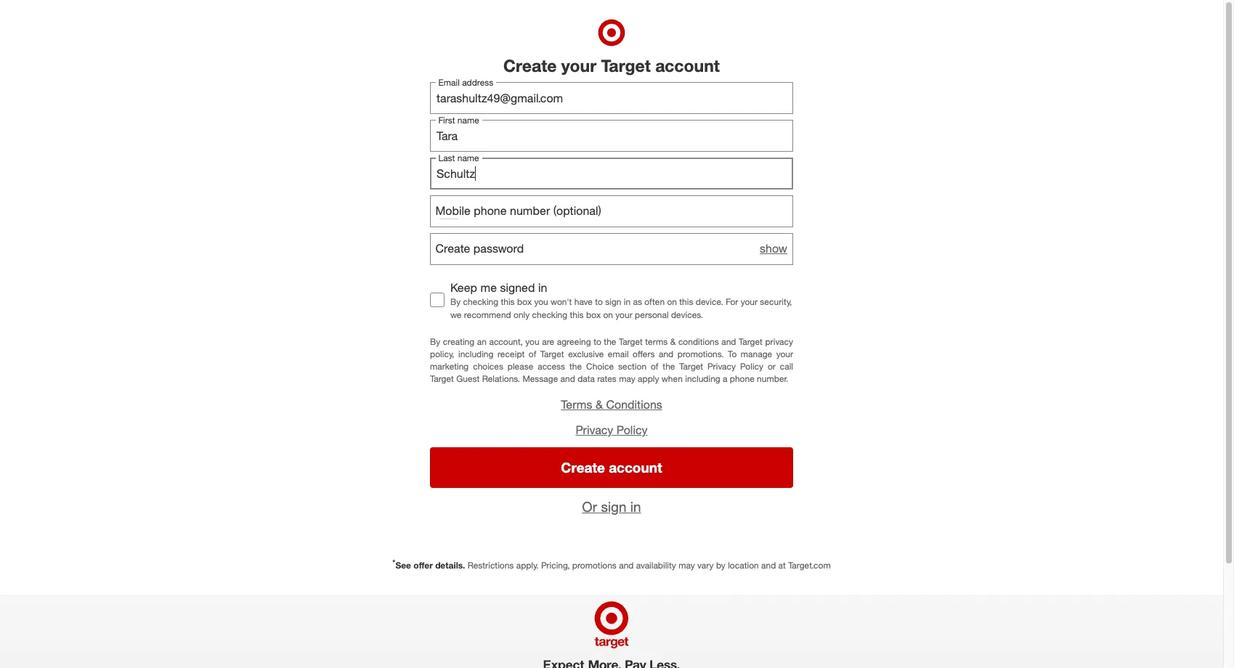 Task type: describe. For each thing, give the bounding box(es) containing it.
relations.
[[482, 374, 520, 385]]

terms
[[646, 336, 668, 347]]

choices
[[473, 361, 504, 372]]

1 vertical spatial on
[[604, 309, 613, 320]]

promotions.
[[678, 349, 724, 360]]

choice
[[587, 361, 614, 372]]

and left "availability"
[[619, 560, 634, 571]]

to
[[728, 349, 737, 360]]

1 horizontal spatial this
[[570, 309, 584, 320]]

as
[[633, 297, 642, 308]]

policy,
[[430, 349, 455, 360]]

account inside button
[[609, 460, 663, 476]]

see
[[396, 560, 411, 571]]

show
[[760, 241, 788, 256]]

0 horizontal spatial this
[[501, 297, 515, 308]]

1 vertical spatial &
[[596, 398, 603, 412]]

device.
[[696, 297, 724, 308]]

message
[[523, 374, 558, 385]]

and down terms
[[659, 349, 674, 360]]

1 vertical spatial box
[[586, 309, 601, 320]]

won't
[[551, 297, 572, 308]]

phone
[[730, 374, 755, 385]]

offer
[[414, 560, 433, 571]]

privacy policy link
[[576, 423, 648, 438]]

promotions
[[573, 560, 617, 571]]

have
[[575, 297, 593, 308]]

data
[[578, 374, 595, 385]]

conditions
[[606, 398, 663, 412]]

availability
[[636, 560, 677, 571]]

0 vertical spatial in
[[538, 280, 548, 295]]

*
[[393, 558, 396, 567]]

you inside keep me signed in by checking this box you won't have to sign in as often on this device. for your security, we recommend only checking this box on your personal devices.
[[535, 297, 549, 308]]

privacy policy
[[576, 423, 648, 438]]

0 vertical spatial account
[[656, 55, 720, 75]]

0 vertical spatial checking
[[463, 297, 499, 308]]

target: expect more. pay less. image
[[408, 595, 816, 669]]

or
[[768, 361, 776, 372]]

recommend
[[464, 309, 511, 320]]

your inside by creating an account, you are agreeing to the target terms & conditions and target privacy policy, including receipt of target exclusive email offers and promotions. to manage your marketing choices please access the choice section of the target privacy policy or call target guest relations. message and data rates may apply when including a phone number.
[[777, 349, 794, 360]]

signed
[[500, 280, 535, 295]]

personal
[[635, 309, 669, 320]]

by creating an account, you are agreeing to the target terms & conditions and target privacy policy, including receipt of target exclusive email offers and promotions. to manage your marketing choices please access the choice section of the target privacy policy or call target guest relations. message and data rates may apply when including a phone number.
[[430, 336, 794, 385]]

vary
[[698, 560, 714, 571]]

to inside by creating an account, you are agreeing to the target terms & conditions and target privacy policy, including receipt of target exclusive email offers and promotions. to manage your marketing choices please access the choice section of the target privacy policy or call target guest relations. message and data rates may apply when including a phone number.
[[594, 336, 602, 347]]

apply
[[638, 374, 660, 385]]

* see offer details. restrictions apply. pricing, promotions and availability may vary by location and at target.com
[[393, 558, 831, 571]]

exclusive
[[568, 349, 604, 360]]

rates
[[598, 374, 617, 385]]

0 horizontal spatial the
[[570, 361, 582, 372]]

guest
[[457, 374, 480, 385]]

section
[[618, 361, 647, 372]]

privacy inside by creating an account, you are agreeing to the target terms & conditions and target privacy policy, including receipt of target exclusive email offers and promotions. to manage your marketing choices please access the choice section of the target privacy policy or call target guest relations. message and data rates may apply when including a phone number.
[[708, 361, 736, 372]]

terms
[[561, 398, 593, 412]]

0 horizontal spatial of
[[529, 349, 537, 360]]

at
[[779, 560, 786, 571]]

policy inside by creating an account, you are agreeing to the target terms & conditions and target privacy policy, including receipt of target exclusive email offers and promotions. to manage your marketing choices please access the choice section of the target privacy policy or call target guest relations. message and data rates may apply when including a phone number.
[[741, 361, 764, 372]]

& inside by creating an account, you are agreeing to the target terms & conditions and target privacy policy, including receipt of target exclusive email offers and promotions. to manage your marketing choices please access the choice section of the target privacy policy or call target guest relations. message and data rates may apply when including a phone number.
[[671, 336, 676, 347]]

and left at on the right bottom of page
[[762, 560, 776, 571]]

offers
[[633, 349, 655, 360]]

location
[[728, 560, 759, 571]]

1 vertical spatial including
[[686, 374, 721, 385]]

keep
[[451, 280, 478, 295]]

may inside by creating an account, you are agreeing to the target terms & conditions and target privacy policy, including receipt of target exclusive email offers and promotions. to manage your marketing choices please access the choice section of the target privacy policy or call target guest relations. message and data rates may apply when including a phone number.
[[619, 374, 636, 385]]

pricing,
[[541, 560, 570, 571]]

create account
[[561, 460, 663, 476]]

a
[[723, 374, 728, 385]]

by inside by creating an account, you are agreeing to the target terms & conditions and target privacy policy, including receipt of target exclusive email offers and promotions. to manage your marketing choices please access the choice section of the target privacy policy or call target guest relations. message and data rates may apply when including a phone number.
[[430, 336, 441, 347]]

2 horizontal spatial this
[[680, 297, 694, 308]]

2 vertical spatial in
[[631, 499, 642, 515]]



Task type: locate. For each thing, give the bounding box(es) containing it.
box up only at the left top of the page
[[517, 297, 532, 308]]

1 vertical spatial privacy
[[576, 423, 614, 438]]

the
[[604, 336, 617, 347], [570, 361, 582, 372], [663, 361, 675, 372]]

only
[[514, 309, 530, 320]]

may inside '* see offer details. restrictions apply. pricing, promotions and availability may vary by location and at target.com'
[[679, 560, 695, 571]]

1 vertical spatial by
[[430, 336, 441, 347]]

receipt
[[498, 349, 525, 360]]

or sign in
[[582, 499, 642, 515]]

1 vertical spatial policy
[[617, 423, 648, 438]]

privacy up a
[[708, 361, 736, 372]]

terms & conditions
[[561, 398, 663, 412]]

1 horizontal spatial checking
[[532, 309, 568, 320]]

box
[[517, 297, 532, 308], [586, 309, 601, 320]]

0 horizontal spatial create
[[504, 55, 557, 75]]

of
[[529, 349, 537, 360], [651, 361, 659, 372]]

sign right or
[[601, 499, 627, 515]]

0 vertical spatial you
[[535, 297, 549, 308]]

you left are at the bottom
[[526, 336, 540, 347]]

checking down won't
[[532, 309, 568, 320]]

of up apply
[[651, 361, 659, 372]]

0 vertical spatial box
[[517, 297, 532, 308]]

your
[[562, 55, 597, 75], [741, 297, 758, 308], [616, 309, 633, 320], [777, 349, 794, 360]]

1 horizontal spatial including
[[686, 374, 721, 385]]

1 vertical spatial to
[[594, 336, 602, 347]]

me
[[481, 280, 497, 295]]

access
[[538, 361, 566, 372]]

marketing
[[430, 361, 469, 372]]

on right often
[[667, 297, 677, 308]]

create
[[504, 55, 557, 75], [561, 460, 605, 476]]

create inside button
[[561, 460, 605, 476]]

account
[[656, 55, 720, 75], [609, 460, 663, 476]]

1 horizontal spatial &
[[671, 336, 676, 347]]

1 horizontal spatial create
[[561, 460, 605, 476]]

including
[[459, 349, 494, 360], [686, 374, 721, 385]]

policy
[[741, 361, 764, 372], [617, 423, 648, 438]]

apply.
[[517, 560, 539, 571]]

call
[[780, 361, 794, 372]]

checking
[[463, 297, 499, 308], [532, 309, 568, 320]]

2 horizontal spatial the
[[663, 361, 675, 372]]

may
[[619, 374, 636, 385], [679, 560, 695, 571]]

an
[[477, 336, 487, 347]]

may down 'section'
[[619, 374, 636, 385]]

0 horizontal spatial by
[[430, 336, 441, 347]]

may left vary
[[679, 560, 695, 571]]

you
[[535, 297, 549, 308], [526, 336, 540, 347]]

1 horizontal spatial box
[[586, 309, 601, 320]]

1 horizontal spatial by
[[451, 297, 461, 308]]

in
[[538, 280, 548, 295], [624, 297, 631, 308], [631, 499, 642, 515]]

1 vertical spatial you
[[526, 336, 540, 347]]

target.com
[[789, 560, 831, 571]]

the up email
[[604, 336, 617, 347]]

or sign in link
[[582, 499, 642, 515]]

on
[[667, 297, 677, 308], [604, 309, 613, 320]]

0 horizontal spatial privacy
[[576, 423, 614, 438]]

restrictions
[[468, 560, 514, 571]]

None password field
[[430, 233, 794, 265]]

on up email
[[604, 309, 613, 320]]

checking up recommend
[[463, 297, 499, 308]]

by inside keep me signed in by checking this box you won't have to sign in as often on this device. for your security, we recommend only checking this box on your personal devices.
[[451, 297, 461, 308]]

including left a
[[686, 374, 721, 385]]

0 horizontal spatial &
[[596, 398, 603, 412]]

and left data
[[561, 374, 576, 385]]

0 horizontal spatial box
[[517, 297, 532, 308]]

terms & conditions link
[[561, 398, 663, 412]]

1 horizontal spatial of
[[651, 361, 659, 372]]

you left won't
[[535, 297, 549, 308]]

1 horizontal spatial may
[[679, 560, 695, 571]]

by
[[717, 560, 726, 571]]

1 vertical spatial checking
[[532, 309, 568, 320]]

create for create your target account
[[504, 55, 557, 75]]

to right have at the left of page
[[595, 297, 603, 308]]

privacy down terms & conditions
[[576, 423, 614, 438]]

number.
[[757, 374, 789, 385]]

0 vertical spatial on
[[667, 297, 677, 308]]

sign left as
[[606, 297, 622, 308]]

0 vertical spatial &
[[671, 336, 676, 347]]

and
[[722, 336, 737, 347], [659, 349, 674, 360], [561, 374, 576, 385], [619, 560, 634, 571], [762, 560, 776, 571]]

this down have at the left of page
[[570, 309, 584, 320]]

in left as
[[624, 297, 631, 308]]

None text field
[[430, 120, 794, 152], [430, 157, 794, 189], [430, 120, 794, 152], [430, 157, 794, 189]]

0 vertical spatial create
[[504, 55, 557, 75]]

0 vertical spatial may
[[619, 374, 636, 385]]

in down create account
[[631, 499, 642, 515]]

create your target account
[[504, 55, 720, 75]]

security,
[[760, 297, 793, 308]]

of up please
[[529, 349, 537, 360]]

show button
[[760, 241, 788, 257]]

keep me signed in by checking this box you won't have to sign in as often on this device. for your security, we recommend only checking this box on your personal devices.
[[451, 280, 793, 320]]

account,
[[489, 336, 523, 347]]

by
[[451, 297, 461, 308], [430, 336, 441, 347]]

1 vertical spatial may
[[679, 560, 695, 571]]

conditions
[[679, 336, 719, 347]]

0 vertical spatial privacy
[[708, 361, 736, 372]]

manage
[[741, 349, 773, 360]]

0 vertical spatial sign
[[606, 297, 622, 308]]

us members only. image
[[439, 202, 459, 222]]

1 vertical spatial account
[[609, 460, 663, 476]]

by up policy,
[[430, 336, 441, 347]]

1 vertical spatial create
[[561, 460, 605, 476]]

you inside by creating an account, you are agreeing to the target terms & conditions and target privacy policy, including receipt of target exclusive email offers and promotions. to manage your marketing choices please access the choice section of the target privacy policy or call target guest relations. message and data rates may apply when including a phone number.
[[526, 336, 540, 347]]

this down signed
[[501, 297, 515, 308]]

1 vertical spatial of
[[651, 361, 659, 372]]

we
[[451, 309, 462, 320]]

create account button
[[430, 448, 794, 488]]

1 horizontal spatial policy
[[741, 361, 764, 372]]

create for create account
[[561, 460, 605, 476]]

0 vertical spatial policy
[[741, 361, 764, 372]]

agreeing
[[557, 336, 591, 347]]

None telephone field
[[430, 195, 794, 227]]

or
[[582, 499, 598, 515]]

0 vertical spatial of
[[529, 349, 537, 360]]

0 vertical spatial by
[[451, 297, 461, 308]]

0 horizontal spatial including
[[459, 349, 494, 360]]

creating
[[443, 336, 475, 347]]

email
[[608, 349, 629, 360]]

1 horizontal spatial privacy
[[708, 361, 736, 372]]

1 horizontal spatial on
[[667, 297, 677, 308]]

0 vertical spatial including
[[459, 349, 494, 360]]

to up "exclusive"
[[594, 336, 602, 347]]

privacy
[[708, 361, 736, 372], [576, 423, 614, 438]]

please
[[508, 361, 534, 372]]

None checkbox
[[430, 293, 445, 308]]

1 horizontal spatial the
[[604, 336, 617, 347]]

target
[[601, 55, 651, 75], [619, 336, 643, 347], [739, 336, 763, 347], [541, 349, 564, 360], [680, 361, 704, 372], [430, 374, 454, 385]]

this
[[501, 297, 515, 308], [680, 297, 694, 308], [570, 309, 584, 320]]

policy down conditions at bottom
[[617, 423, 648, 438]]

policy down "manage"
[[741, 361, 764, 372]]

to
[[595, 297, 603, 308], [594, 336, 602, 347]]

and up to
[[722, 336, 737, 347]]

devices.
[[672, 309, 704, 320]]

box down have at the left of page
[[586, 309, 601, 320]]

often
[[645, 297, 665, 308]]

0 horizontal spatial on
[[604, 309, 613, 320]]

0 horizontal spatial policy
[[617, 423, 648, 438]]

0 horizontal spatial checking
[[463, 297, 499, 308]]

privacy
[[766, 336, 794, 347]]

&
[[671, 336, 676, 347], [596, 398, 603, 412]]

the up when
[[663, 361, 675, 372]]

for
[[726, 297, 739, 308]]

sign
[[606, 297, 622, 308], [601, 499, 627, 515]]

this up the devices.
[[680, 297, 694, 308]]

1 vertical spatial sign
[[601, 499, 627, 515]]

to inside keep me signed in by checking this box you won't have to sign in as often on this device. for your security, we recommend only checking this box on your personal devices.
[[595, 297, 603, 308]]

are
[[542, 336, 555, 347]]

by up we
[[451, 297, 461, 308]]

0 vertical spatial to
[[595, 297, 603, 308]]

1 vertical spatial in
[[624, 297, 631, 308]]

0 horizontal spatial may
[[619, 374, 636, 385]]

including down "an"
[[459, 349, 494, 360]]

None text field
[[430, 82, 794, 114]]

sign inside keep me signed in by checking this box you won't have to sign in as often on this device. for your security, we recommend only checking this box on your personal devices.
[[606, 297, 622, 308]]

in right signed
[[538, 280, 548, 295]]

details.
[[435, 560, 465, 571]]

when
[[662, 374, 683, 385]]

the down "exclusive"
[[570, 361, 582, 372]]



Task type: vqa. For each thing, say whether or not it's contained in the screenshot.
item associated with This
no



